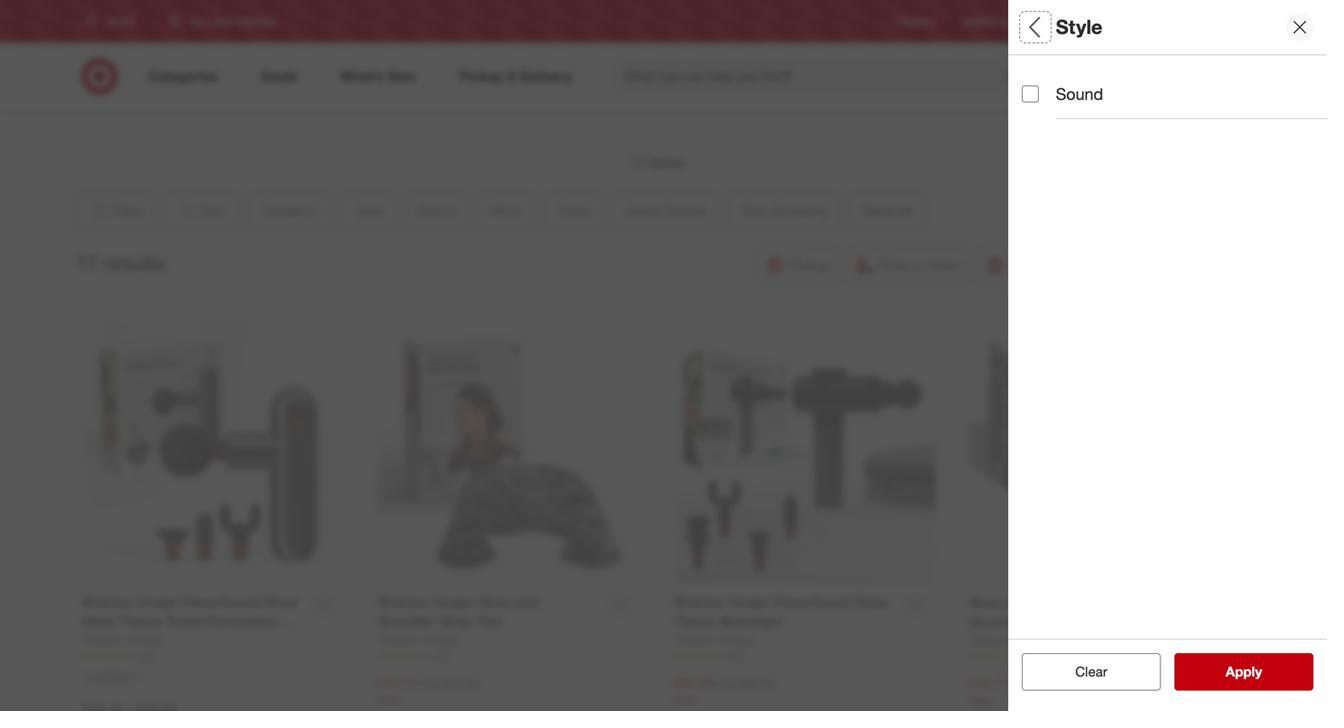 Task type: vqa. For each thing, say whether or not it's contained in the screenshot.
the leftmost THE RESULTS
yes



Task type: locate. For each thing, give the bounding box(es) containing it.
items
[[650, 154, 684, 171]]

231
[[727, 649, 744, 662]]

231 link
[[674, 648, 936, 663]]

0 horizontal spatial $14.99
[[443, 676, 479, 691]]

sale
[[378, 693, 401, 708], [674, 693, 697, 708], [970, 694, 993, 709]]

0 horizontal spatial results
[[103, 251, 166, 275]]

17
[[631, 154, 647, 171], [76, 251, 97, 275]]

clear button
[[1022, 653, 1161, 691]]

146
[[1023, 650, 1040, 663]]

results
[[103, 251, 166, 275], [1237, 663, 1281, 680]]

clear inside button
[[1076, 663, 1108, 680]]

reg down the 146
[[1014, 676, 1032, 691]]

category
[[1022, 73, 1093, 92]]

reg inside $84.99 reg $99.99 sale
[[718, 676, 736, 691]]

$84.99 reg $99.99 sale
[[674, 674, 775, 708]]

$12.74 reg $14.99 sale
[[378, 674, 479, 708], [970, 675, 1070, 709]]

category button
[[1022, 55, 1315, 115]]

1 vertical spatial results
[[1237, 663, 1281, 680]]

clear for clear all
[[1067, 663, 1099, 680]]

results inside button
[[1237, 663, 1281, 680]]

0 horizontal spatial 17
[[76, 251, 97, 275]]

search button
[[1026, 58, 1067, 99]]

1 horizontal spatial $12.74
[[970, 675, 1011, 692]]

$12.74 reg $14.99 sale down the '144'
[[378, 674, 479, 708]]

1 horizontal spatial $12.74 reg $14.99 sale
[[970, 675, 1070, 709]]

reg down 231
[[718, 676, 736, 691]]

2 horizontal spatial sale
[[970, 694, 993, 709]]

style
[[1056, 15, 1103, 39]]

146 link
[[970, 649, 1233, 664]]

$12.74 reg $14.99 sale down the 146
[[970, 675, 1070, 709]]

2 horizontal spatial reg
[[1014, 676, 1032, 691]]

$12.74
[[378, 674, 419, 691], [970, 675, 1011, 692]]

0 horizontal spatial $12.74 reg $14.99 sale
[[378, 674, 479, 708]]

0 vertical spatial 17
[[631, 154, 647, 171]]

144
[[431, 649, 448, 662]]

apply button
[[1175, 653, 1314, 691]]

0 horizontal spatial sale
[[378, 693, 401, 708]]

redcard link
[[1039, 14, 1079, 29]]

1 horizontal spatial $14.99
[[1035, 676, 1070, 691]]

$14.99 for 144
[[443, 676, 479, 691]]

0 horizontal spatial $12.74
[[378, 674, 419, 691]]

1 horizontal spatial results
[[1237, 663, 1281, 680]]

17 items
[[631, 154, 684, 171]]

1 vertical spatial 17
[[76, 251, 97, 275]]

1 clear from the left
[[1067, 663, 1099, 680]]

style dialog
[[1009, 0, 1328, 711]]

filters
[[1051, 15, 1104, 39]]

1 horizontal spatial reg
[[718, 676, 736, 691]]

$14.99 down the 146
[[1035, 676, 1070, 691]]

$14.99
[[443, 676, 479, 691], [1035, 676, 1070, 691]]

sale for 146
[[970, 694, 993, 709]]

$12.74 for 144
[[378, 674, 419, 691]]

sale for 144
[[378, 693, 401, 708]]

sound
[[1056, 84, 1104, 104]]

reg down the '144'
[[422, 676, 440, 691]]

sale inside $84.99 reg $99.99 sale
[[674, 693, 697, 708]]

clear
[[1067, 663, 1099, 680], [1076, 663, 1108, 680]]

all filters dialog
[[1009, 0, 1328, 711]]

results for see results
[[1237, 663, 1281, 680]]

1 horizontal spatial sale
[[674, 693, 697, 708]]

search
[[1026, 70, 1067, 86]]

1 horizontal spatial 17
[[631, 154, 647, 171]]

2 clear from the left
[[1076, 663, 1108, 680]]

weekly ad link
[[963, 14, 1011, 29]]

$12.74 reg $14.99 sale for 144
[[378, 674, 479, 708]]

$14.99 down the '144'
[[443, 676, 479, 691]]

clear inside button
[[1067, 663, 1099, 680]]

144 link
[[378, 648, 640, 663]]

Sound checkbox
[[1022, 86, 1039, 103]]

all
[[1103, 663, 1117, 680]]

0 vertical spatial results
[[103, 251, 166, 275]]

reg
[[422, 676, 440, 691], [718, 676, 736, 691], [1014, 676, 1032, 691]]

0 horizontal spatial reg
[[422, 676, 440, 691]]

17 for 17 items
[[631, 154, 647, 171]]

115 link
[[82, 648, 344, 663]]



Task type: describe. For each thing, give the bounding box(es) containing it.
apply
[[1226, 663, 1263, 680]]

$12.74 reg $14.99 sale for 146
[[970, 675, 1070, 709]]

$12.74 for 146
[[970, 675, 1011, 692]]

registry
[[898, 15, 936, 28]]

registry link
[[898, 14, 936, 29]]

redcard
[[1039, 15, 1079, 28]]

all filters
[[1022, 15, 1104, 39]]

clear all
[[1067, 663, 1117, 680]]

all
[[1022, 15, 1046, 39]]

reg for 231
[[718, 676, 736, 691]]

weekly
[[963, 15, 996, 28]]

ad
[[999, 15, 1011, 28]]

What can we help you find? suggestions appear below search field
[[614, 58, 1038, 95]]

17 for 17 results
[[76, 251, 97, 275]]

$14.99 for 146
[[1035, 676, 1070, 691]]

reg for 146
[[1014, 676, 1032, 691]]

see results button
[[1175, 653, 1314, 691]]

weekly ad
[[963, 15, 1011, 28]]

results for 17 results
[[103, 251, 166, 275]]

$99.99
[[739, 676, 775, 691]]

see
[[1208, 663, 1233, 680]]

reg for 144
[[422, 676, 440, 691]]

$84.99
[[674, 674, 715, 691]]

115
[[135, 649, 152, 662]]

see results
[[1208, 663, 1281, 680]]

clear for clear
[[1076, 663, 1108, 680]]

17 results
[[76, 251, 166, 275]]

sale for 231
[[674, 693, 697, 708]]

clear all button
[[1022, 653, 1161, 691]]



